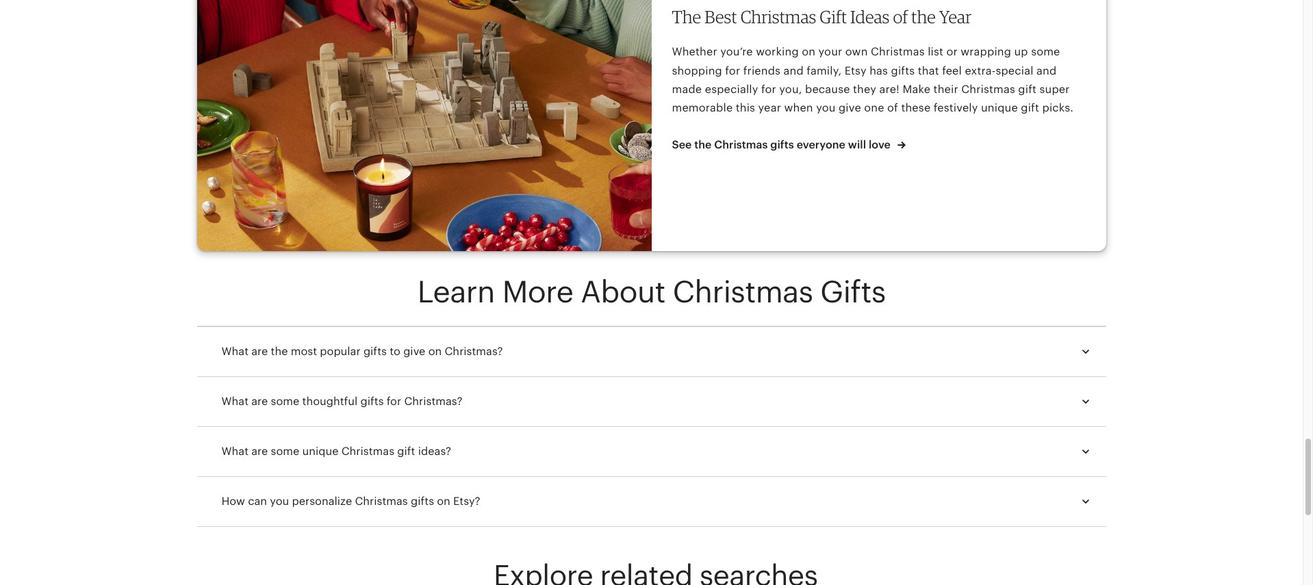 Task type: vqa. For each thing, say whether or not it's contained in the screenshot.
Gifts for Wife
no



Task type: describe. For each thing, give the bounding box(es) containing it.
1 vertical spatial gift
[[1021, 101, 1039, 114]]

family,
[[807, 64, 842, 77]]

1 vertical spatial the
[[694, 138, 712, 151]]

on inside the whether you're working on your own christmas list or wrapping up some shopping for friends and family, etsy has gifts that feel extra-special and made especially for you, because they are! make their christmas gift super memorable this year when you give one of these festively unique gift picks.
[[802, 45, 815, 58]]

shopping
[[672, 64, 722, 77]]

are for what are some thoughtful gifts for christmas?
[[251, 395, 268, 408]]

you inside dropdown button
[[270, 495, 289, 508]]

gifts left to
[[363, 345, 387, 358]]

give inside the whether you're working on your own christmas list or wrapping up some shopping for friends and family, etsy has gifts that feel extra-special and made especially for you, because they are! make their christmas gift super memorable this year when you give one of these festively unique gift picks.
[[839, 101, 861, 114]]

working
[[756, 45, 799, 58]]

gifts inside the whether you're working on your own christmas list or wrapping up some shopping for friends and family, etsy has gifts that feel extra-special and made especially for you, because they are! make their christmas gift super memorable this year when you give one of these festively unique gift picks.
[[891, 64, 915, 77]]

how can you personalize christmas gifts on etsy? button
[[209, 485, 1106, 518]]

how can you personalize christmas gifts on etsy?
[[221, 495, 480, 508]]

some for what are some thoughtful gifts for christmas?
[[271, 395, 299, 408]]

what are some thoughtful gifts for christmas? button
[[209, 385, 1106, 418]]

festively
[[934, 101, 978, 114]]

what are some unique christmas gift ideas? button
[[209, 435, 1106, 468]]

you inside the whether you're working on your own christmas list or wrapping up some shopping for friends and family, etsy has gifts that feel extra-special and made especially for you, because they are! make their christmas gift super memorable this year when you give one of these festively unique gift picks.
[[816, 101, 836, 114]]

especially
[[705, 83, 758, 96]]

some inside the whether you're working on your own christmas list or wrapping up some shopping for friends and family, etsy has gifts that feel extra-special and made especially for you, because they are! make their christmas gift super memorable this year when you give one of these festively unique gift picks.
[[1031, 45, 1060, 58]]

extra-
[[965, 64, 996, 77]]

these
[[901, 101, 931, 114]]

see the christmas gifts everyone will love
[[672, 138, 893, 151]]

are for what are the most popular gifts to give on christmas?
[[251, 345, 268, 358]]

0 vertical spatial of
[[893, 6, 908, 27]]

the best christmas gift ideas of the year
[[672, 6, 972, 27]]

2 horizontal spatial for
[[761, 83, 776, 96]]

one
[[864, 101, 884, 114]]

whether
[[672, 45, 717, 58]]

learn more about christmas gifts
[[417, 275, 885, 310]]

what for what are some thoughtful gifts for christmas?
[[221, 395, 249, 408]]

friends
[[743, 64, 780, 77]]

most
[[291, 345, 317, 358]]

1 vertical spatial christmas?
[[404, 395, 462, 408]]

what for what are some unique christmas gift ideas?
[[221, 445, 249, 458]]

gifts inside dropdown button
[[411, 495, 434, 508]]

some for what are some unique christmas gift ideas?
[[271, 445, 299, 458]]

gift
[[820, 6, 847, 27]]

you're
[[720, 45, 753, 58]]

everyone
[[797, 138, 845, 151]]

on inside dropdown button
[[437, 495, 450, 508]]

the inside "dropdown button"
[[271, 345, 288, 358]]

more
[[502, 275, 573, 310]]

unique inside the whether you're working on your own christmas list or wrapping up some shopping for friends and family, etsy has gifts that feel extra-special and made especially for you, because they are! make their christmas gift super memorable this year when you give one of these festively unique gift picks.
[[981, 101, 1018, 114]]

best
[[704, 6, 737, 27]]

unique inside what are some unique christmas gift ideas? dropdown button
[[302, 445, 339, 458]]

what are some thoughtful gifts for christmas?
[[221, 395, 462, 408]]

gifts left everyone
[[770, 138, 794, 151]]

your
[[818, 45, 842, 58]]

etsy
[[845, 64, 867, 77]]

picks.
[[1042, 101, 1074, 114]]

see the christmas gifts everyone will love image
[[197, 0, 651, 251]]

are!
[[879, 83, 900, 96]]

you,
[[779, 83, 802, 96]]

learn
[[417, 275, 495, 310]]

gifts
[[820, 275, 885, 310]]

wrapping
[[961, 45, 1011, 58]]

year
[[758, 101, 781, 114]]



Task type: locate. For each thing, give the bounding box(es) containing it.
special
[[996, 64, 1033, 77]]

2 vertical spatial for
[[387, 395, 401, 408]]

on right to
[[428, 345, 442, 358]]

of right ideas
[[893, 6, 908, 27]]

of inside the whether you're working on your own christmas list or wrapping up some shopping for friends and family, etsy has gifts that feel extra-special and made especially for you, because they are! make their christmas gift super memorable this year when you give one of these festively unique gift picks.
[[887, 101, 898, 114]]

2 are from the top
[[251, 395, 268, 408]]

2 vertical spatial are
[[251, 445, 268, 458]]

1 vertical spatial unique
[[302, 445, 339, 458]]

about
[[581, 275, 665, 310]]

0 vertical spatial for
[[725, 64, 740, 77]]

what are some unique christmas gift ideas?
[[221, 445, 451, 458]]

for
[[725, 64, 740, 77], [761, 83, 776, 96], [387, 395, 401, 408]]

1 what from the top
[[221, 345, 249, 358]]

2 vertical spatial on
[[437, 495, 450, 508]]

2 what from the top
[[221, 395, 249, 408]]

the right "see"
[[694, 138, 712, 151]]

unique down special
[[981, 101, 1018, 114]]

0 horizontal spatial you
[[270, 495, 289, 508]]

what inside what are some thoughtful gifts for christmas? "dropdown button"
[[221, 395, 249, 408]]

the
[[672, 6, 701, 27]]

1 vertical spatial are
[[251, 395, 268, 408]]

0 vertical spatial you
[[816, 101, 836, 114]]

some up personalize
[[271, 445, 299, 458]]

for up especially
[[725, 64, 740, 77]]

are inside dropdown button
[[251, 445, 268, 458]]

and up you, in the top of the page
[[784, 64, 804, 77]]

christmas? down learn
[[445, 345, 503, 358]]

some right up
[[1031, 45, 1060, 58]]

0 vertical spatial are
[[251, 345, 268, 358]]

0 vertical spatial unique
[[981, 101, 1018, 114]]

and
[[784, 64, 804, 77], [1036, 64, 1057, 77]]

1 horizontal spatial the
[[694, 138, 712, 151]]

some inside what are some unique christmas gift ideas? dropdown button
[[271, 445, 299, 458]]

2 vertical spatial gift
[[397, 445, 415, 458]]

give
[[839, 101, 861, 114], [403, 345, 425, 358]]

give down they
[[839, 101, 861, 114]]

1 horizontal spatial and
[[1036, 64, 1057, 77]]

learn more about christmas gifts tab panel
[[197, 327, 1106, 527]]

because
[[805, 83, 850, 96]]

of right one
[[887, 101, 898, 114]]

on left etsy?
[[437, 495, 450, 508]]

for down to
[[387, 395, 401, 408]]

ideas
[[850, 6, 890, 27]]

whether you're working on your own christmas list or wrapping up some shopping for friends and family, etsy has gifts that feel extra-special and made especially for you, because they are! make their christmas gift super memorable this year when you give one of these festively unique gift picks.
[[672, 45, 1074, 114]]

what
[[221, 345, 249, 358], [221, 395, 249, 408], [221, 445, 249, 458]]

make
[[903, 83, 930, 96]]

christmas? up the ideas?
[[404, 395, 462, 408]]

will
[[848, 138, 866, 151]]

give right to
[[403, 345, 425, 358]]

of
[[893, 6, 908, 27], [887, 101, 898, 114]]

1 horizontal spatial unique
[[981, 101, 1018, 114]]

you
[[816, 101, 836, 114], [270, 495, 289, 508]]

made
[[672, 83, 702, 96]]

gift down special
[[1018, 83, 1037, 96]]

1 and from the left
[[784, 64, 804, 77]]

0 horizontal spatial for
[[387, 395, 401, 408]]

gifts up are!
[[891, 64, 915, 77]]

gifts left etsy?
[[411, 495, 434, 508]]

the
[[911, 6, 936, 27], [694, 138, 712, 151], [271, 345, 288, 358]]

the left year
[[911, 6, 936, 27]]

for inside what are some thoughtful gifts for christmas? "dropdown button"
[[387, 395, 401, 408]]

see
[[672, 138, 692, 151]]

1 are from the top
[[251, 345, 268, 358]]

how
[[221, 495, 245, 508]]

1 vertical spatial you
[[270, 495, 289, 508]]

0 horizontal spatial the
[[271, 345, 288, 358]]

for up year
[[761, 83, 776, 96]]

when
[[784, 101, 813, 114]]

are for what are some unique christmas gift ideas?
[[251, 445, 268, 458]]

some left thoughtful at the left of the page
[[271, 395, 299, 408]]

3 are from the top
[[251, 445, 268, 458]]

0 vertical spatial gift
[[1018, 83, 1037, 96]]

1 vertical spatial give
[[403, 345, 425, 358]]

0 horizontal spatial give
[[403, 345, 425, 358]]

gifts right thoughtful at the left of the page
[[360, 395, 384, 408]]

to
[[390, 345, 400, 358]]

christmas?
[[445, 345, 503, 358], [404, 395, 462, 408]]

that
[[918, 64, 939, 77]]

1 horizontal spatial you
[[816, 101, 836, 114]]

1 vertical spatial of
[[887, 101, 898, 114]]

are
[[251, 345, 268, 358], [251, 395, 268, 408], [251, 445, 268, 458]]

0 horizontal spatial unique
[[302, 445, 339, 458]]

has
[[870, 64, 888, 77]]

1 vertical spatial on
[[428, 345, 442, 358]]

0 vertical spatial what
[[221, 345, 249, 358]]

gift
[[1018, 83, 1037, 96], [1021, 101, 1039, 114], [397, 445, 415, 458]]

2 vertical spatial some
[[271, 445, 299, 458]]

2 and from the left
[[1036, 64, 1057, 77]]

own
[[845, 45, 868, 58]]

some inside what are some thoughtful gifts for christmas? "dropdown button"
[[271, 395, 299, 408]]

thoughtful
[[302, 395, 358, 408]]

the left most
[[271, 345, 288, 358]]

love
[[869, 138, 891, 151]]

0 vertical spatial on
[[802, 45, 815, 58]]

0 vertical spatial the
[[911, 6, 936, 27]]

1 vertical spatial for
[[761, 83, 776, 96]]

you down because
[[816, 101, 836, 114]]

0 vertical spatial give
[[839, 101, 861, 114]]

what inside what are some unique christmas gift ideas? dropdown button
[[221, 445, 249, 458]]

list
[[928, 45, 943, 58]]

christmas
[[741, 6, 816, 27], [871, 45, 925, 58], [961, 83, 1015, 96], [714, 138, 768, 151], [673, 275, 813, 310], [341, 445, 394, 458], [355, 495, 408, 508]]

what are the most popular gifts to give on christmas? button
[[209, 335, 1106, 368]]

year
[[939, 6, 972, 27]]

1 vertical spatial some
[[271, 395, 299, 408]]

personalize
[[292, 495, 352, 508]]

this
[[736, 101, 755, 114]]

1 horizontal spatial for
[[725, 64, 740, 77]]

on left "your" at the right of the page
[[802, 45, 815, 58]]

or
[[946, 45, 958, 58]]

super
[[1040, 83, 1070, 96]]

2 vertical spatial the
[[271, 345, 288, 358]]

popular
[[320, 345, 361, 358]]

they
[[853, 83, 876, 96]]

1 horizontal spatial give
[[839, 101, 861, 114]]

2 horizontal spatial the
[[911, 6, 936, 27]]

you right can
[[270, 495, 289, 508]]

see the christmas gifts everyone will love link
[[672, 138, 906, 153]]

can
[[248, 495, 267, 508]]

1 vertical spatial what
[[221, 395, 249, 408]]

3 what from the top
[[221, 445, 249, 458]]

0 vertical spatial some
[[1031, 45, 1060, 58]]

up
[[1014, 45, 1028, 58]]

feel
[[942, 64, 962, 77]]

etsy?
[[453, 495, 480, 508]]

and up super
[[1036, 64, 1057, 77]]

what are the most popular gifts to give on christmas?
[[221, 345, 503, 358]]

0 vertical spatial christmas?
[[445, 345, 503, 358]]

unique
[[981, 101, 1018, 114], [302, 445, 339, 458]]

2 vertical spatial what
[[221, 445, 249, 458]]

what for what are the most popular gifts to give on christmas?
[[221, 345, 249, 358]]

what inside what are the most popular gifts to give on christmas? "dropdown button"
[[221, 345, 249, 358]]

their
[[933, 83, 958, 96]]

give inside "dropdown button"
[[403, 345, 425, 358]]

memorable
[[672, 101, 733, 114]]

gift left picks.
[[1021, 101, 1039, 114]]

on
[[802, 45, 815, 58], [428, 345, 442, 358], [437, 495, 450, 508]]

unique up personalize
[[302, 445, 339, 458]]

0 horizontal spatial and
[[784, 64, 804, 77]]

some
[[1031, 45, 1060, 58], [271, 395, 299, 408], [271, 445, 299, 458]]

ideas?
[[418, 445, 451, 458]]

on inside "dropdown button"
[[428, 345, 442, 358]]

gift left the ideas?
[[397, 445, 415, 458]]

gifts
[[891, 64, 915, 77], [770, 138, 794, 151], [363, 345, 387, 358], [360, 395, 384, 408], [411, 495, 434, 508]]

gift inside dropdown button
[[397, 445, 415, 458]]



